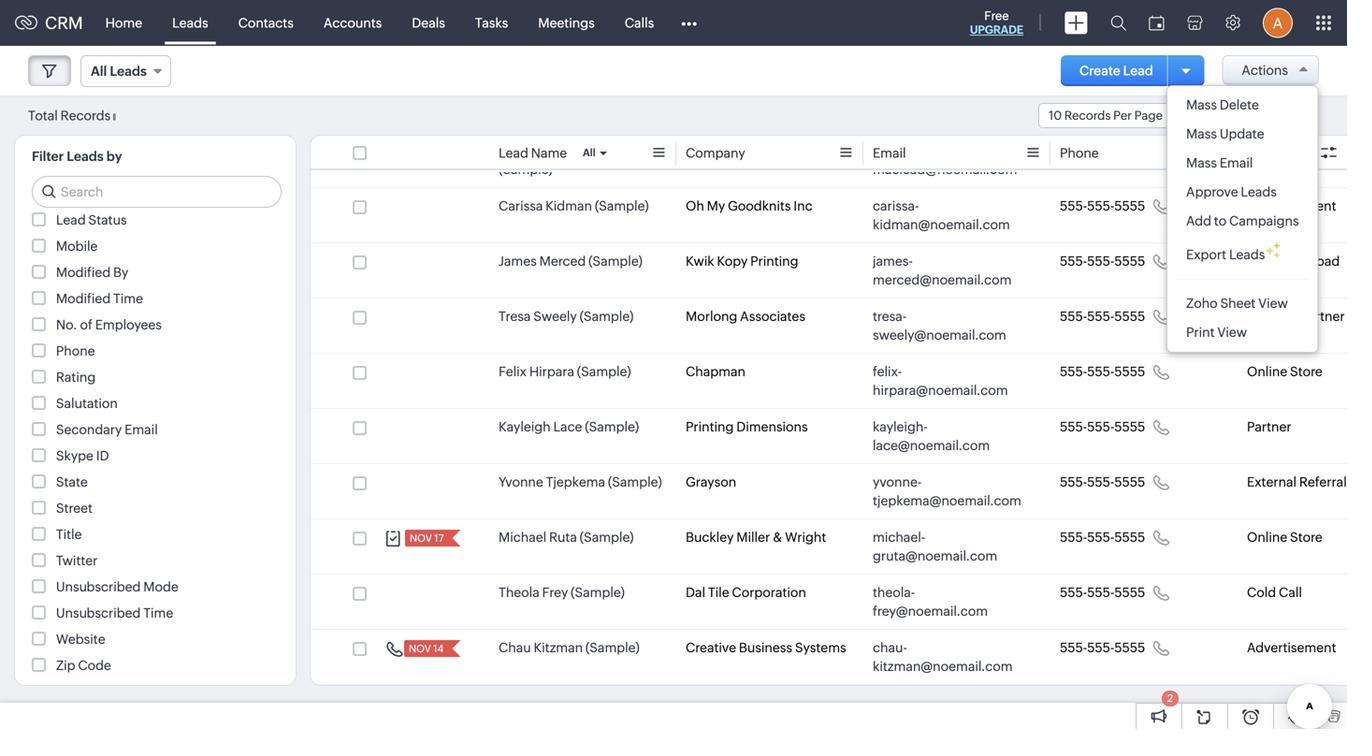 Task type: locate. For each thing, give the bounding box(es) containing it.
leads inside approve leads link
[[1242, 184, 1278, 199]]

5555
[[1115, 143, 1146, 158], [1115, 198, 1146, 213], [1115, 254, 1146, 269], [1115, 309, 1146, 324], [1115, 364, 1146, 379], [1115, 419, 1146, 434], [1115, 475, 1146, 490], [1115, 530, 1146, 545], [1115, 585, 1146, 600], [1115, 640, 1146, 655]]

1 vertical spatial time
[[143, 606, 173, 621]]

contacts link
[[223, 0, 309, 45]]

10 records per page
[[1049, 109, 1164, 123]]

buckley miller & wright
[[686, 530, 827, 545]]

referral
[[1300, 475, 1348, 490]]

2 online store from the top
[[1248, 530, 1323, 545]]

0 vertical spatial view
[[1259, 296, 1289, 311]]

(sample) right frey
[[571, 585, 625, 600]]

0 vertical spatial store
[[1291, 364, 1323, 379]]

kwik kopy printing
[[686, 254, 799, 269]]

time
[[113, 291, 143, 306], [143, 606, 173, 621]]

9 5555 from the top
[[1115, 585, 1146, 600]]

all
[[91, 64, 107, 79], [583, 147, 596, 159]]

create lead button
[[1062, 55, 1173, 86]]

nov 17 link
[[405, 530, 446, 547]]

0 vertical spatial advertisement
[[1248, 198, 1337, 213]]

phone up rating
[[56, 344, 95, 359]]

lead left name at the top of the page
[[499, 146, 529, 161]]

rangoni of florence
[[686, 143, 811, 158]]

time up employees
[[113, 291, 143, 306]]

street
[[56, 501, 93, 516]]

michael ruta (sample) link
[[499, 528, 634, 547]]

calendar image
[[1150, 15, 1165, 30]]

external referral
[[1248, 475, 1348, 490]]

0 horizontal spatial 10
[[1049, 109, 1063, 123]]

grayson
[[686, 475, 737, 490]]

0 vertical spatial mass
[[1187, 97, 1218, 112]]

printing up grayson at the bottom
[[686, 419, 734, 434]]

row group
[[311, 133, 1348, 685]]

0 vertical spatial call
[[1280, 143, 1303, 158]]

morlong associates
[[686, 309, 806, 324]]

5555 for yvonne- tjepkema@noemail.com
[[1115, 475, 1146, 490]]

systems
[[796, 640, 847, 655]]

modified down mobile
[[56, 265, 111, 280]]

no.
[[56, 317, 77, 332]]

9 555-555-5555 from the top
[[1061, 585, 1146, 600]]

download
[[1278, 254, 1341, 269]]

morlong
[[686, 309, 738, 324]]

1 vertical spatial call
[[1280, 585, 1303, 600]]

james-
[[873, 254, 913, 269]]

kayleigh-
[[873, 419, 928, 434]]

(sample) inside christopher maclead (sample)
[[499, 162, 553, 177]]

business
[[739, 640, 793, 655]]

1 horizontal spatial view
[[1259, 296, 1289, 311]]

kitzman
[[534, 640, 583, 655]]

phone down 10 records per page
[[1061, 146, 1100, 161]]

approve leads
[[1187, 184, 1278, 199]]

1 unsubscribed from the top
[[56, 579, 141, 594]]

0 horizontal spatial all
[[91, 64, 107, 79]]

All Leads field
[[81, 55, 171, 87]]

0 vertical spatial unsubscribed
[[56, 579, 141, 594]]

0 horizontal spatial phone
[[56, 344, 95, 359]]

2 horizontal spatial email
[[1221, 155, 1254, 170]]

external
[[1248, 475, 1298, 490]]

1 store from the top
[[1291, 364, 1323, 379]]

records inside "field"
[[1065, 109, 1112, 123]]

10 5555 from the top
[[1115, 640, 1146, 655]]

2 555-555-5555 from the top
[[1061, 198, 1146, 213]]

8 5555 from the top
[[1115, 530, 1146, 545]]

(sample) right lace
[[585, 419, 639, 434]]

0 vertical spatial online
[[1248, 364, 1288, 379]]

modified
[[56, 265, 111, 280], [56, 291, 111, 306]]

1 vertical spatial store
[[1291, 530, 1323, 545]]

unsubscribed up the 'website'
[[56, 606, 141, 621]]

(sample) right sweely
[[580, 309, 634, 324]]

2 vertical spatial mass
[[1187, 155, 1218, 170]]

unsubscribed up unsubscribed time
[[56, 579, 141, 594]]

5555 for theola- frey@noemail.com
[[1115, 585, 1146, 600]]

0 vertical spatial online store
[[1248, 364, 1323, 379]]

leads link
[[157, 0, 223, 45]]

1 horizontal spatial printing
[[751, 254, 799, 269]]

store for michael- gruta@noemail.com
[[1291, 530, 1323, 545]]

(sample) for theola frey (sample)
[[571, 585, 625, 600]]

leads down add to campaigns
[[1230, 247, 1266, 262]]

mass delete link
[[1168, 91, 1319, 120]]

1 online store from the top
[[1248, 364, 1323, 379]]

mode
[[143, 579, 179, 594]]

add
[[1187, 213, 1212, 228]]

1 vertical spatial all
[[583, 147, 596, 159]]

create menu image
[[1065, 12, 1089, 34]]

total
[[28, 108, 58, 123]]

skype
[[56, 448, 94, 463]]

3 555-555-5555 from the top
[[1061, 254, 1146, 269]]

lead up mobile
[[56, 212, 86, 227]]

cold for christopher- maclead@noemail.com
[[1248, 143, 1277, 158]]

lead
[[1124, 63, 1154, 78], [499, 146, 529, 161], [1248, 146, 1278, 161], [56, 212, 86, 227]]

(sample) for michael ruta (sample)
[[580, 530, 634, 545]]

michael ruta (sample)
[[499, 530, 634, 545]]

records for 10
[[1065, 109, 1112, 123]]

1 advertisement from the top
[[1248, 198, 1337, 213]]

call
[[1280, 143, 1303, 158], [1280, 585, 1303, 600]]

1 vertical spatial view
[[1218, 325, 1248, 340]]

crm link
[[15, 13, 83, 33]]

mass for mass email
[[1187, 155, 1218, 170]]

(sample) for carissa kidman (sample)
[[595, 198, 649, 213]]

1 cold call from the top
[[1248, 143, 1303, 158]]

0 vertical spatial all
[[91, 64, 107, 79]]

nov 17
[[410, 533, 444, 544]]

leads up the loading icon
[[110, 64, 147, 79]]

1 5555 from the top
[[1115, 143, 1146, 158]]

(sample) inside 'link'
[[585, 419, 639, 434]]

store down seminar partner
[[1291, 364, 1323, 379]]

lead for lead name
[[499, 146, 529, 161]]

michael- gruta@noemail.com link
[[873, 528, 1023, 565]]

email right secondary at the left bottom
[[125, 422, 158, 437]]

1 vertical spatial online store
[[1248, 530, 1323, 545]]

create menu element
[[1054, 0, 1100, 45]]

felix hirpara (sample)
[[499, 364, 631, 379]]

email up carissa-
[[873, 146, 907, 161]]

records left per
[[1065, 109, 1112, 123]]

8 555-555-5555 from the top
[[1061, 530, 1146, 545]]

555-555-5555 for felix- hirpara@noemail.com
[[1061, 364, 1146, 379]]

(sample) right the merced
[[589, 254, 643, 269]]

555-555-5555 for theola- frey@noemail.com
[[1061, 585, 1146, 600]]

mass down 1
[[1187, 126, 1218, 141]]

mass up approve
[[1187, 155, 1218, 170]]

filter
[[32, 149, 64, 164]]

1 vertical spatial unsubscribed
[[56, 606, 141, 621]]

&
[[773, 530, 783, 545]]

1 vertical spatial mass
[[1187, 126, 1218, 141]]

modified up of
[[56, 291, 111, 306]]

all for all
[[583, 147, 596, 159]]

1 horizontal spatial email
[[873, 146, 907, 161]]

555-555-5555 for michael- gruta@noemail.com
[[1061, 530, 1146, 545]]

gruta@noemail.com
[[873, 549, 998, 564]]

email down the mass update link
[[1221, 155, 1254, 170]]

james
[[499, 254, 537, 269]]

online down the 'seminar'
[[1248, 364, 1288, 379]]

online down external
[[1248, 530, 1288, 545]]

tresa-
[[873, 309, 907, 324]]

store down external referral
[[1291, 530, 1323, 545]]

secondary
[[56, 422, 122, 437]]

modified for modified by
[[56, 265, 111, 280]]

1 horizontal spatial phone
[[1061, 146, 1100, 161]]

all right name at the top of the page
[[583, 147, 596, 159]]

0 horizontal spatial view
[[1218, 325, 1248, 340]]

modified by
[[56, 265, 129, 280]]

6 5555 from the top
[[1115, 419, 1146, 434]]

navigation
[[1255, 102, 1320, 129]]

1 horizontal spatial records
[[1065, 109, 1112, 123]]

2 advertisement from the top
[[1248, 640, 1337, 655]]

mass left the -
[[1187, 97, 1218, 112]]

1 modified from the top
[[56, 265, 111, 280]]

1 vertical spatial advertisement
[[1248, 640, 1337, 655]]

online store down external referral
[[1248, 530, 1323, 545]]

by
[[113, 265, 129, 280]]

1 555-555-5555 from the top
[[1061, 143, 1146, 158]]

2 mass from the top
[[1187, 126, 1218, 141]]

time for modified time
[[113, 291, 143, 306]]

felix- hirpara@noemail.com
[[873, 364, 1009, 398]]

-
[[1224, 108, 1228, 123]]

2 modified from the top
[[56, 291, 111, 306]]

update
[[1221, 126, 1265, 141]]

0 horizontal spatial records
[[61, 108, 111, 123]]

campaigns
[[1230, 213, 1300, 228]]

employees
[[95, 317, 162, 332]]

5555 for felix- hirpara@noemail.com
[[1115, 364, 1146, 379]]

555-555-5555 for tresa- sweely@noemail.com
[[1061, 309, 1146, 324]]

0 vertical spatial cold
[[1248, 143, 1277, 158]]

10 inside "field"
[[1049, 109, 1063, 123]]

7 5555 from the top
[[1115, 475, 1146, 490]]

1 mass from the top
[[1187, 97, 1218, 112]]

email
[[873, 146, 907, 161], [1221, 155, 1254, 170], [125, 422, 158, 437]]

christopher maclead (sample)
[[499, 143, 627, 177]]

555-555-5555 for yvonne- tjepkema@noemail.com
[[1061, 475, 1146, 490]]

calls link
[[610, 0, 670, 45]]

7 555-555-5555 from the top
[[1061, 475, 1146, 490]]

add to campaigns
[[1187, 213, 1300, 228]]

nov
[[410, 533, 432, 544], [409, 643, 431, 655]]

lead right create
[[1124, 63, 1154, 78]]

2 online from the top
[[1248, 530, 1288, 545]]

leads inside all leads field
[[110, 64, 147, 79]]

2 cold call from the top
[[1248, 585, 1303, 600]]

nov left "14"
[[409, 643, 431, 655]]

10 left per
[[1049, 109, 1063, 123]]

zoho
[[1187, 296, 1218, 311]]

1 horizontal spatial all
[[583, 147, 596, 159]]

nov for michael
[[410, 533, 432, 544]]

filter leads by
[[32, 149, 122, 164]]

0 vertical spatial printing
[[751, 254, 799, 269]]

christopher maclead (sample) link
[[499, 141, 667, 179]]

(sample) right ruta
[[580, 530, 634, 545]]

leads right home link
[[172, 15, 208, 30]]

unsubscribed
[[56, 579, 141, 594], [56, 606, 141, 621]]

0 horizontal spatial email
[[125, 422, 158, 437]]

0 vertical spatial partner
[[1301, 309, 1346, 324]]

1 online from the top
[[1248, 364, 1288, 379]]

1 vertical spatial online
[[1248, 530, 1288, 545]]

5 5555 from the top
[[1115, 364, 1146, 379]]

5555 for christopher- maclead@noemail.com
[[1115, 143, 1146, 158]]

loading image
[[113, 114, 123, 120]]

1 vertical spatial cold call
[[1248, 585, 1303, 600]]

3 5555 from the top
[[1115, 254, 1146, 269]]

(sample) right the kitzman
[[586, 640, 640, 655]]

555-555-5555 for kayleigh- lace@noemail.com
[[1061, 419, 1146, 434]]

all up total records
[[91, 64, 107, 79]]

email for secondary email
[[125, 422, 158, 437]]

phone
[[1061, 146, 1100, 161], [56, 344, 95, 359]]

555-555-5555 for christopher- maclead@noemail.com
[[1061, 143, 1146, 158]]

printing right kopy
[[751, 254, 799, 269]]

1 vertical spatial cold
[[1248, 585, 1277, 600]]

view down 'zoho sheet view'
[[1218, 325, 1248, 340]]

5 555-555-5555 from the top
[[1061, 364, 1146, 379]]

records left the loading icon
[[61, 108, 111, 123]]

3 mass from the top
[[1187, 155, 1218, 170]]

mobile
[[56, 239, 98, 254]]

(sample) right kidman
[[595, 198, 649, 213]]

1 vertical spatial nov
[[409, 643, 431, 655]]

nov for chau
[[409, 643, 431, 655]]

2 call from the top
[[1280, 585, 1303, 600]]

(sample) down lead name
[[499, 162, 553, 177]]

lead down "update"
[[1248, 146, 1278, 161]]

rangoni
[[686, 143, 737, 158]]

store
[[1291, 364, 1323, 379], [1291, 530, 1323, 545]]

2 store from the top
[[1291, 530, 1323, 545]]

all inside field
[[91, 64, 107, 79]]

0 vertical spatial nov
[[410, 533, 432, 544]]

4 5555 from the top
[[1115, 309, 1146, 324]]

0 vertical spatial time
[[113, 291, 143, 306]]

10 right the -
[[1231, 108, 1246, 123]]

view right sheet
[[1259, 296, 1289, 311]]

leads left "by" on the left of the page
[[67, 149, 104, 164]]

time down mode
[[143, 606, 173, 621]]

0 horizontal spatial printing
[[686, 419, 734, 434]]

6 555-555-5555 from the top
[[1061, 419, 1146, 434]]

james- merced@noemail.com link
[[873, 252, 1023, 289]]

records for total
[[61, 108, 111, 123]]

leads for filter leads by
[[67, 149, 104, 164]]

1 call from the top
[[1280, 143, 1303, 158]]

unsubscribed for unsubscribed time
[[56, 606, 141, 621]]

(sample) right tjepkema
[[608, 475, 662, 490]]

advertisement for chau- kitzman@noemail.com
[[1248, 640, 1337, 655]]

2 unsubscribed from the top
[[56, 606, 141, 621]]

partner up external
[[1248, 419, 1292, 434]]

michael-
[[873, 530, 926, 545]]

online store down seminar partner
[[1248, 364, 1323, 379]]

theola frey (sample)
[[499, 585, 625, 600]]

kidman@noemail.com
[[873, 217, 1011, 232]]

2 5555 from the top
[[1115, 198, 1146, 213]]

1 vertical spatial partner
[[1248, 419, 1292, 434]]

mass for mass delete
[[1187, 97, 1218, 112]]

1 vertical spatial modified
[[56, 291, 111, 306]]

chau
[[499, 640, 531, 655]]

sheet
[[1221, 296, 1257, 311]]

4 555-555-5555 from the top
[[1061, 309, 1146, 324]]

store for felix- hirpara@noemail.com
[[1291, 364, 1323, 379]]

carissa kidman (sample)
[[499, 198, 649, 213]]

partner right the 'seminar'
[[1301, 309, 1346, 324]]

profile element
[[1252, 0, 1305, 45]]

all leads
[[91, 64, 147, 79]]

of
[[80, 317, 93, 332]]

view
[[1259, 296, 1289, 311], [1218, 325, 1248, 340]]

by
[[107, 149, 122, 164]]

10 555-555-5555 from the top
[[1061, 640, 1146, 655]]

kayleigh lace (sample) link
[[499, 417, 639, 436]]

2 cold from the top
[[1248, 585, 1277, 600]]

1 cold from the top
[[1248, 143, 1277, 158]]

(sample) right hirpara
[[577, 364, 631, 379]]

nov left 17
[[410, 533, 432, 544]]

0 vertical spatial cold call
[[1248, 143, 1303, 158]]

leads up campaigns
[[1242, 184, 1278, 199]]

0 vertical spatial modified
[[56, 265, 111, 280]]

my
[[707, 198, 726, 213]]



Task type: vqa. For each thing, say whether or not it's contained in the screenshot.


Task type: describe. For each thing, give the bounding box(es) containing it.
mass delete
[[1187, 97, 1260, 112]]

salutation
[[56, 396, 118, 411]]

kayleigh lace (sample)
[[499, 419, 639, 434]]

per
[[1114, 109, 1133, 123]]

email for mass email
[[1221, 155, 1254, 170]]

chau- kitzman@noemail.com link
[[873, 638, 1023, 676]]

buckley
[[686, 530, 734, 545]]

(sample) for felix hirpara (sample)
[[577, 364, 631, 379]]

frey
[[543, 585, 568, 600]]

profile image
[[1264, 8, 1294, 38]]

lace@noemail.com
[[873, 438, 991, 453]]

(sample) for yvonne tjepkema (sample)
[[608, 475, 662, 490]]

status
[[88, 212, 127, 227]]

advertisement for carissa- kidman@noemail.com
[[1248, 198, 1337, 213]]

total records
[[28, 108, 111, 123]]

leads for export leads
[[1230, 247, 1266, 262]]

free
[[985, 9, 1010, 23]]

christopher
[[499, 143, 572, 158]]

accounts
[[324, 15, 382, 30]]

lead status
[[56, 212, 127, 227]]

maclead
[[575, 143, 627, 158]]

export
[[1187, 247, 1227, 262]]

carissa- kidman@noemail.com
[[873, 198, 1011, 232]]

(sample) for tresa sweely (sample)
[[580, 309, 634, 324]]

lead inside button
[[1124, 63, 1154, 78]]

associates
[[741, 309, 806, 324]]

nov 14 link
[[404, 640, 446, 657]]

felix hirpara (sample) link
[[499, 362, 631, 381]]

create lead
[[1080, 63, 1154, 78]]

chau-
[[873, 640, 908, 655]]

kayleigh
[[499, 419, 551, 434]]

lead name
[[499, 146, 567, 161]]

search element
[[1100, 0, 1138, 46]]

5555 for tresa- sweely@noemail.com
[[1115, 309, 1146, 324]]

merced
[[540, 254, 586, 269]]

5555 for kayleigh- lace@noemail.com
[[1115, 419, 1146, 434]]

5555 for chau- kitzman@noemail.com
[[1115, 640, 1146, 655]]

lead for lead status
[[56, 212, 86, 227]]

skype id
[[56, 448, 109, 463]]

2
[[1168, 693, 1174, 704]]

free upgrade
[[971, 9, 1024, 36]]

tresa sweely (sample)
[[499, 309, 634, 324]]

1
[[1215, 108, 1221, 123]]

1 vertical spatial phone
[[56, 344, 95, 359]]

cold for theola- frey@noemail.com
[[1248, 585, 1277, 600]]

search image
[[1111, 15, 1127, 31]]

james- merced@noemail.com
[[873, 254, 1012, 287]]

1 horizontal spatial 10
[[1231, 108, 1246, 123]]

carissa
[[499, 198, 543, 213]]

online for felix- hirpara@noemail.com
[[1248, 364, 1288, 379]]

michael
[[499, 530, 547, 545]]

cold call for christopher- maclead@noemail.com
[[1248, 143, 1303, 158]]

Other Modules field
[[670, 8, 710, 38]]

0 horizontal spatial partner
[[1248, 419, 1292, 434]]

oh my goodknits inc
[[686, 198, 813, 213]]

kitzman@noemail.com
[[873, 659, 1013, 674]]

5555 for michael- gruta@noemail.com
[[1115, 530, 1146, 545]]

all for all leads
[[91, 64, 107, 79]]

1 vertical spatial printing
[[686, 419, 734, 434]]

1 horizontal spatial partner
[[1301, 309, 1346, 324]]

yvonne- tjepkema@noemail.com
[[873, 475, 1022, 508]]

tjepkema@noemail.com
[[873, 493, 1022, 508]]

tresa
[[499, 309, 531, 324]]

theola
[[499, 585, 540, 600]]

felix- hirpara@noemail.com link
[[873, 362, 1023, 400]]

555-555-5555 for chau- kitzman@noemail.com
[[1061, 640, 1146, 655]]

mass email link
[[1168, 149, 1319, 178]]

christopher- maclead@noemail.com link
[[873, 141, 1023, 179]]

modified time
[[56, 291, 143, 306]]

call for christopher- maclead@noemail.com
[[1280, 143, 1303, 158]]

online for michael- gruta@noemail.com
[[1248, 530, 1288, 545]]

zip code
[[56, 658, 111, 673]]

tasks
[[475, 15, 509, 30]]

michael- gruta@noemail.com
[[873, 530, 998, 564]]

Search text field
[[33, 177, 281, 207]]

time for unsubscribed time
[[143, 606, 173, 621]]

555-555-5555 for james- merced@noemail.com
[[1061, 254, 1146, 269]]

5555 for james- merced@noemail.com
[[1115, 254, 1146, 269]]

online store for felix- hirpara@noemail.com
[[1248, 364, 1323, 379]]

yvonne tjepkema (sample)
[[499, 475, 662, 490]]

maclead@noemail.com
[[873, 162, 1018, 177]]

mass update link
[[1168, 120, 1319, 149]]

christopher-
[[873, 143, 948, 158]]

inc
[[794, 198, 813, 213]]

mass for mass update
[[1187, 126, 1218, 141]]

hirpara
[[530, 364, 575, 379]]

deals
[[412, 15, 445, 30]]

dimensions
[[737, 419, 808, 434]]

chau kitzman (sample) link
[[499, 638, 640, 657]]

(sample) for christopher maclead (sample)
[[499, 162, 553, 177]]

web
[[1248, 254, 1276, 269]]

0 vertical spatial phone
[[1061, 146, 1100, 161]]

lead for lead source
[[1248, 146, 1278, 161]]

5555 for carissa- kidman@noemail.com
[[1115, 198, 1146, 213]]

print view
[[1187, 325, 1248, 340]]

tresa sweely (sample) link
[[499, 307, 634, 326]]

555-555-5555 for carissa- kidman@noemail.com
[[1061, 198, 1146, 213]]

create
[[1080, 63, 1121, 78]]

tjepkema
[[546, 475, 606, 490]]

mass update
[[1187, 126, 1265, 141]]

no. of employees
[[56, 317, 162, 332]]

(sample) for chau kitzman (sample)
[[586, 640, 640, 655]]

unsubscribed for unsubscribed mode
[[56, 579, 141, 594]]

yvonne
[[499, 475, 544, 490]]

sweely
[[534, 309, 577, 324]]

17
[[434, 533, 444, 544]]

felix-
[[873, 364, 902, 379]]

cold call for theola- frey@noemail.com
[[1248, 585, 1303, 600]]

goodknits
[[728, 198, 791, 213]]

of
[[740, 143, 755, 158]]

(sample) for kayleigh lace (sample)
[[585, 419, 639, 434]]

(sample) for james merced (sample)
[[589, 254, 643, 269]]

upgrade
[[971, 23, 1024, 36]]

lead source
[[1248, 146, 1324, 161]]

home link
[[90, 0, 157, 45]]

10 Records Per Page field
[[1039, 103, 1188, 128]]

approve
[[1187, 184, 1239, 199]]

call for theola- frey@noemail.com
[[1280, 585, 1303, 600]]

row group containing christopher maclead (sample)
[[311, 133, 1348, 685]]

leads for approve leads
[[1242, 184, 1278, 199]]

creative
[[686, 640, 737, 655]]

wright
[[785, 530, 827, 545]]

zoho sheet view
[[1187, 296, 1289, 311]]

online store for michael- gruta@noemail.com
[[1248, 530, 1323, 545]]

felix
[[499, 364, 527, 379]]

unsubscribed time
[[56, 606, 173, 621]]

seminar partner
[[1248, 309, 1346, 324]]

seminar
[[1248, 309, 1298, 324]]

leads for all leads
[[110, 64, 147, 79]]

modified for modified time
[[56, 291, 111, 306]]

1 - 10
[[1215, 108, 1246, 123]]

chau- kitzman@noemail.com
[[873, 640, 1013, 674]]

creative business systems
[[686, 640, 847, 655]]



